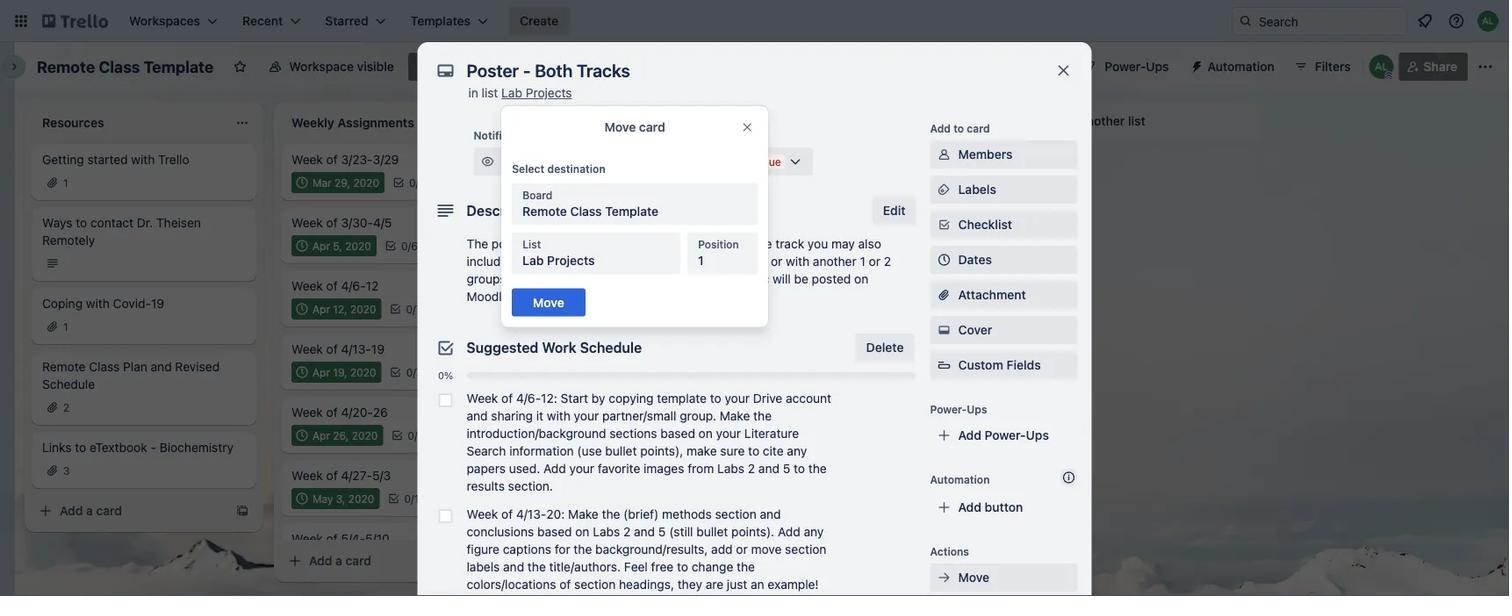 Task type: locate. For each thing, give the bounding box(es) containing it.
you
[[548, 254, 569, 269]]

2 0 / 7 from the top
[[406, 366, 422, 378]]

the down captions
[[528, 560, 546, 574]]

0 horizontal spatial 19
[[151, 296, 164, 311]]

0 vertical spatial 14,
[[585, 240, 600, 252]]

May 12, 2020 checkbox
[[790, 379, 883, 400]]

3 sm image from the top
[[935, 321, 953, 339]]

1 vertical spatial 23,
[[582, 176, 598, 189]]

for
[[681, 237, 700, 251]]

retake
[[841, 359, 880, 374]]

sm image for move
[[935, 569, 953, 586]]

labs up title/authors.
[[593, 525, 620, 539]]

track inside final lab report - hexokinase track
[[541, 296, 572, 311]]

poster
[[492, 237, 528, 251]]

2020 down 12
[[350, 303, 376, 315]]

apr for apr 12, 2020
[[313, 303, 330, 315]]

2020 for week of 3/23-3/29
[[353, 176, 379, 189]]

1 vertical spatial remote
[[522, 204, 567, 218]]

create from template… image for week of 4/6-12
[[485, 554, 499, 568]]

1 may 14, 2020 checkbox from the top
[[541, 235, 634, 256]]

of
[[326, 152, 338, 167], [326, 216, 338, 230], [326, 279, 338, 293], [326, 342, 338, 356], [501, 391, 513, 406], [326, 405, 338, 420], [326, 468, 338, 483], [501, 507, 513, 521], [326, 532, 338, 546], [559, 577, 571, 592]]

schedule inside remote class plan and revised schedule
[[42, 377, 95, 392]]

getting started with trello link
[[42, 151, 246, 169]]

week of 4/27-5/3 link
[[291, 467, 488, 485]]

Apr 23, 2020 checkbox
[[541, 172, 632, 193]]

sm image
[[935, 146, 953, 163], [935, 216, 953, 234], [935, 321, 953, 339], [935, 569, 953, 586]]

final
[[541, 216, 567, 230], [541, 279, 567, 293]]

0 horizontal spatial 12,
[[333, 303, 347, 315]]

exam inside exam 3: ch. 10-12, 15-16, and 18- 21
[[790, 279, 821, 293]]

2020 inside checkbox
[[353, 176, 379, 189]]

2020 for week of 3/30-4/5
[[345, 240, 371, 252]]

create from template… image
[[734, 360, 748, 374], [983, 423, 997, 437], [235, 504, 249, 518], [485, 554, 499, 568]]

week inside 'link'
[[291, 532, 323, 546]]

1 vertical spatial also
[[558, 272, 581, 286]]

3:
[[824, 279, 835, 293]]

bullet inside "week of 4/6-12: start by copying template to your drive account and sharing it with your partner/small group. make the introduction/background sections  based on your literature search information (use bullet points), make sure to cite any papers used. add your favorite images from labs 2 and 5 to the results section."
[[605, 444, 637, 458]]

0 horizontal spatial move
[[604, 119, 636, 134]]

/ down week of 4/20-26 link
[[414, 429, 417, 442]]

power-ups down week)
[[930, 403, 987, 415]]

ch. right 2:
[[838, 152, 858, 167]]

of up 'may 3, 2020' option
[[326, 468, 338, 483]]

0 horizontal spatial power-
[[930, 403, 967, 415]]

2020 for exam 2: ch. 5-8
[[850, 176, 876, 189]]

0 vertical spatial 3
[[691, 176, 698, 189]]

1 vertical spatial based
[[537, 525, 572, 539]]

lab inside final lab report - hexokinase track
[[571, 279, 591, 293]]

section.
[[508, 479, 553, 493]]

12, for week of 4/6-12
[[333, 303, 347, 315]]

0 vertical spatial schedule
[[580, 339, 642, 356]]

1 report from the top
[[595, 216, 633, 230]]

move
[[751, 542, 782, 557]]

final for final lab report - catalase track
[[541, 216, 567, 230]]

apr 19, 2020
[[313, 366, 376, 378]]

coping with covid-19 link
[[42, 295, 246, 313]]

card down may 12, 2020
[[844, 423, 870, 437]]

of up apr 12, 2020 option at the bottom of page
[[326, 279, 338, 293]]

0 / 7 down the week of 4/6-12 link
[[406, 303, 422, 315]]

also right may
[[858, 237, 881, 251]]

captions
[[503, 542, 551, 557]]

card for week of 4/6-12
[[345, 553, 371, 568]]

0 vertical spatial bullet
[[605, 444, 637, 458]]

0 horizontal spatial make
[[568, 507, 598, 521]]

None text field
[[458, 54, 1037, 86]]

add a card button down links to etextbook - biochemistry
[[32, 497, 228, 525]]

1 vertical spatial 3
[[63, 464, 70, 477]]

add a card button for 10-
[[780, 416, 976, 444]]

overdue
[[738, 155, 781, 168]]

card for exam 3: ch. 10-12, 15-16, and 18- 21
[[844, 423, 870, 437]]

0 horizontal spatial will
[[531, 237, 550, 251]]

labs
[[588, 237, 615, 251], [717, 461, 744, 476], [593, 525, 620, 539]]

16,
[[918, 279, 935, 293]]

0 vertical spatial power-ups
[[1105, 59, 1169, 74]]

week of 5/4-5/10 link
[[291, 530, 488, 548]]

- left catalase
[[636, 216, 642, 230]]

started
[[87, 152, 128, 167]]

4/13- for 20:
[[516, 507, 546, 521]]

template left star or unstar board image at top left
[[144, 57, 214, 76]]

1 horizontal spatial 8
[[874, 152, 882, 167]]

1 horizontal spatial make
[[720, 409, 750, 423]]

move link
[[930, 564, 1078, 592]]

may 14, 2020
[[562, 240, 629, 252], [562, 320, 629, 333]]

14, for final lab report - catalase track
[[585, 240, 600, 252]]

0 vertical spatial 4/6-
[[341, 279, 366, 293]]

Apr 30, 2020 checkbox
[[790, 235, 882, 256]]

- inside final lab report - hexokinase track
[[636, 279, 642, 293]]

1 may 14, 2020 from the top
[[562, 240, 629, 252]]

methods
[[662, 507, 712, 521]]

0 left 6
[[401, 240, 408, 252]]

1 vertical spatial may 14, 2020 checkbox
[[541, 316, 634, 337]]

ch. inside exam 3: ch. 10-12, 15-16, and 18- 21
[[839, 279, 858, 293]]

mar left 31,
[[811, 176, 830, 189]]

2 vertical spatial labs
[[593, 525, 620, 539]]

1 vertical spatial board
[[522, 189, 553, 201]]

- inside poster - both tracks link
[[581, 152, 586, 167]]

make inside week of 4/13-20: make the (brief) methods section and conclusions based on labs 2 and 5 (still bullet points). add any figure captions for the background/results, add or move section labels and the title/authors. feel free to change the colors/locations of section headings, they are just an example!
[[568, 507, 598, 521]]

apr inside option
[[313, 303, 330, 315]]

schedule up 'links'
[[42, 377, 95, 392]]

0 vertical spatial 8
[[874, 152, 882, 167]]

sm image inside members link
[[935, 146, 953, 163]]

add inside "week of 4/6-12: start by copying template to your drive account and sharing it with your partner/small group. make the introduction/background sections  based on your literature search information (use bullet points), make sure to cite any papers used. add your favorite images from labs 2 and 5 to the results section."
[[543, 461, 566, 476]]

ways to contact dr. theisen remotely link
[[42, 214, 246, 249]]

0 horizontal spatial track
[[541, 296, 572, 311]]

move for move card
[[604, 119, 636, 134]]

sm image inside labels 'link'
[[935, 181, 953, 198]]

0 vertical spatial 4/13-
[[341, 342, 371, 356]]

power- up add another list button in the right top of the page
[[1105, 59, 1146, 74]]

2 sm image from the top
[[935, 216, 953, 234]]

/ for final lab report - catalase track
[[690, 240, 693, 252]]

1 vertical spatial just
[[727, 577, 747, 592]]

1 vertical spatial 0 / 7
[[406, 366, 422, 378]]

may 14, 2020 checkbox for final lab report - catalase track
[[541, 235, 634, 256]]

2 report from the top
[[595, 279, 633, 293]]

suggested
[[467, 339, 538, 356]]

2 final from the top
[[541, 279, 567, 293]]

2020 inside "checkbox"
[[850, 176, 876, 189]]

may inside option
[[811, 320, 832, 333]]

template inside board remote class template
[[605, 204, 659, 218]]

sm image inside watch button
[[479, 153, 496, 170]]

1 horizontal spatial bullet
[[696, 525, 728, 539]]

mar inside checkbox
[[313, 176, 332, 189]]

on inside "week of 4/6-12: start by copying template to your drive account and sharing it with your partner/small group. make the introduction/background sections  based on your literature search information (use bullet points), make sure to cite any papers used. add your favorite images from labs 2 and 5 to the results section."
[[699, 426, 713, 441]]

May 3, 2020 checkbox
[[291, 488, 380, 509]]

1 vertical spatial any
[[804, 525, 824, 539]]

12, inside exam 3: ch. 10-12, 15-16, and 18- 21
[[880, 279, 896, 293]]

introduction/background
[[467, 426, 606, 441]]

14, for final lab report - hexokinase track
[[585, 320, 600, 333]]

0 vertical spatial make
[[720, 409, 750, 423]]

final inside final lab report - hexokinase track
[[541, 279, 567, 293]]

may for optional retake (finals week)
[[811, 384, 832, 396]]

labs up work
[[588, 237, 615, 251]]

2 mar from the left
[[811, 176, 830, 189]]

track for final lab report - catalase track
[[698, 216, 729, 230]]

move
[[604, 119, 636, 134], [958, 570, 989, 585]]

1 horizontal spatial sm image
[[935, 181, 953, 198]]

0 vertical spatial just
[[653, 254, 674, 269]]

sm image down the actions
[[935, 569, 953, 586]]

2 vertical spatial 12,
[[835, 384, 849, 396]]

sm image inside "cover" link
[[935, 321, 953, 339]]

1 vertical spatial 14,
[[585, 320, 600, 333]]

add up members link
[[1053, 114, 1077, 128]]

also
[[858, 237, 881, 251], [558, 272, 581, 286]]

1 vertical spatial move
[[958, 570, 989, 585]]

/ down hexokinase
[[690, 320, 693, 333]]

apr 26, 2020
[[313, 429, 378, 442]]

1 horizontal spatial 19
[[371, 342, 384, 356]]

board for board
[[438, 59, 472, 74]]

23,
[[608, 154, 627, 169], [582, 176, 598, 189]]

0 vertical spatial section
[[715, 507, 756, 521]]

3,
[[336, 492, 345, 505]]

create from template… image for final lab report - hexokinase track
[[734, 360, 748, 374]]

1 vertical spatial schedule
[[42, 377, 95, 392]]

0 / 4 down hexokinase
[[683, 320, 700, 333]]

move inside 'link'
[[958, 570, 989, 585]]

on
[[584, 272, 598, 286], [854, 272, 868, 286], [699, 426, 713, 441], [575, 525, 589, 539]]

1 horizontal spatial board
[[522, 189, 553, 201]]

0 / 4
[[683, 240, 700, 252], [683, 320, 700, 333]]

create
[[520, 14, 558, 28]]

0 vertical spatial automation
[[1208, 59, 1274, 74]]

position
[[698, 238, 739, 251]]

board inside board remote class template
[[522, 189, 553, 201]]

5-
[[861, 152, 874, 167]]

final up cover
[[541, 216, 567, 230]]

board
[[438, 59, 472, 74], [522, 189, 553, 201]]

automation inside button
[[1208, 59, 1274, 74]]

of up the apr 19, 2020 checkbox
[[326, 342, 338, 356]]

add a card down may 12, 2020 checkbox
[[808, 423, 870, 437]]

0 vertical spatial 10
[[417, 429, 429, 442]]

2 may 14, 2020 checkbox from the top
[[541, 316, 634, 337]]

5 inside the poster will cover labs 2, 5 and 6. for the catalase track you may also include lab 7. you can work with just your lab partner or with another 1 or 2 groups who are also on the same track as you. rubric will be posted on moodle.
[[632, 237, 640, 251]]

week of 4/6-12 link
[[291, 277, 488, 295]]

0 vertical spatial 7
[[416, 303, 422, 315]]

0 vertical spatial also
[[858, 237, 881, 251]]

the up lab
[[703, 237, 722, 251]]

5/3
[[372, 468, 391, 483]]

create from template… image for coping with covid-19
[[235, 504, 249, 518]]

a down may 12, 2020 checkbox
[[834, 423, 841, 437]]

0 / 10
[[408, 429, 429, 442], [404, 492, 426, 505]]

0 vertical spatial 0 / 10
[[408, 429, 429, 442]]

1 mar from the left
[[313, 176, 332, 189]]

board down select
[[522, 189, 553, 201]]

may 14, 2020 up work at the left bottom
[[562, 320, 629, 333]]

mar left 29,
[[313, 176, 332, 189]]

sm image left "watch" on the left of the page
[[479, 153, 496, 170]]

class for remote class plan and revised schedule
[[89, 359, 120, 374]]

2 horizontal spatial 12,
[[880, 279, 896, 293]]

1 vertical spatial track
[[657, 272, 686, 286]]

3 down 8:59
[[691, 176, 698, 189]]

2 7 from the top
[[416, 366, 422, 378]]

card for coping with covid-19
[[96, 503, 122, 518]]

Mar 29, 2020 checkbox
[[291, 172, 385, 193]]

track down you
[[541, 296, 572, 311]]

week inside week of 4/13-20: make the (brief) methods section and conclusions based on labs 2 and 5 (still bullet points). add any figure captions for the background/results, add or move section labels and the title/authors. feel free to change the colors/locations of section headings, they are just an example!
[[467, 507, 498, 521]]

0 horizontal spatial board
[[438, 59, 472, 74]]

apple lee (applelee29) image
[[1369, 54, 1394, 79]]

based up points),
[[661, 426, 695, 441]]

may for final lab report - catalase track
[[562, 240, 582, 252]]

week up sharing
[[467, 391, 498, 406]]

0 horizontal spatial another
[[813, 254, 857, 269]]

figure
[[467, 542, 499, 557]]

0 vertical spatial power-
[[1105, 59, 1146, 74]]

of up apr 26, 2020 checkbox
[[326, 405, 338, 420]]

15-
[[899, 279, 918, 293]]

and inside remote class plan and revised schedule
[[151, 359, 172, 374]]

2020 right 3,
[[348, 492, 374, 505]]

1 horizontal spatial just
[[727, 577, 747, 592]]

10 for 26
[[417, 429, 429, 442]]

lab down can
[[571, 279, 591, 293]]

report inside final lab report - hexokinase track
[[595, 279, 633, 293]]

week left 5/4-
[[291, 532, 323, 546]]

0 down the week of 4/6-12 link
[[406, 303, 413, 315]]

1 final from the top
[[541, 216, 567, 230]]

add a card down etextbook
[[60, 503, 122, 518]]

can
[[572, 254, 592, 269]]

1 horizontal spatial 12,
[[835, 384, 849, 396]]

attachment button
[[930, 281, 1078, 309]]

exam for exam 2: ch. 5-8
[[790, 152, 821, 167]]

add a card for lab
[[558, 359, 621, 374]]

apr for apr 30, 2020
[[811, 240, 829, 252]]

search
[[467, 444, 506, 458]]

1 inside the poster will cover labs 2, 5 and 6. for the catalase track you may also include lab 7. you can work with just your lab partner or with another 1 or 2 groups who are also on the same track as you. rubric will be posted on moodle.
[[860, 254, 865, 269]]

may for week of 4/27-5/3
[[313, 492, 333, 505]]

6.
[[667, 237, 678, 251]]

getting
[[42, 152, 84, 167]]

primary element
[[0, 0, 1509, 42]]

2020 for final lab report - catalase track
[[603, 240, 629, 252]]

week for week of 4/6-12
[[291, 279, 323, 293]]

visible
[[357, 59, 394, 74]]

/ down week of 4/27-5/3 link
[[411, 492, 414, 505]]

0 horizontal spatial 23,
[[582, 176, 598, 189]]

0 vertical spatial labs
[[588, 237, 615, 251]]

week of 3/30-4/5 link
[[291, 214, 488, 232]]

1 sm image from the top
[[935, 146, 953, 163]]

lab inside the poster will cover labs 2, 5 and 6. for the catalase track you may also include lab 7. you can work with just your lab partner or with another 1 or 2 groups who are also on the same track as you. rubric will be posted on moodle.
[[511, 254, 532, 269]]

ch. right 3:
[[839, 279, 858, 293]]

5 right 2,
[[632, 237, 640, 251]]

a for lab
[[585, 359, 592, 374]]

2
[[884, 254, 891, 269], [63, 401, 70, 413], [748, 461, 755, 476], [623, 525, 631, 539]]

apr for apr 5, 2020
[[313, 240, 330, 252]]

change
[[692, 560, 733, 574]]

based down 20: at the bottom
[[537, 525, 572, 539]]

2 up exam 3: ch. 10-12, 15-16, and 18- 21
[[884, 254, 891, 269]]

0 vertical spatial ch.
[[838, 152, 858, 167]]

members link
[[930, 140, 1078, 169]]

lab
[[501, 86, 522, 100], [571, 216, 591, 230], [522, 253, 544, 267], [511, 254, 532, 269], [571, 279, 591, 293]]

or right partner
[[771, 254, 782, 269]]

make inside "week of 4/6-12: start by copying template to your drive account and sharing it with your partner/small group. make the introduction/background sections  based on your literature search information (use bullet points), make sure to cite any papers used. add your favorite images from labs 2 and 5 to the results section."
[[720, 409, 750, 423]]

/ for week of 4/6-12
[[413, 303, 416, 315]]

0 / 10 for 26
[[408, 429, 429, 442]]

remote inside remote class plan and revised schedule
[[42, 359, 86, 374]]

1 horizontal spatial section
[[715, 507, 756, 521]]

and left 6.
[[643, 237, 664, 251]]

1 horizontal spatial are
[[706, 577, 723, 592]]

14, up can
[[585, 240, 600, 252]]

1 horizontal spatial move
[[958, 570, 989, 585]]

optional retake (finals week)
[[790, 359, 960, 374]]

add a card button down 5/10
[[281, 547, 478, 575]]

0 for final lab report - catalase track
[[683, 240, 690, 252]]

19 inside 'link'
[[371, 342, 384, 356]]

class inside remote class plan and revised schedule
[[89, 359, 120, 374]]

of up mar 29, 2020 checkbox
[[326, 152, 338, 167]]

4/13- inside week of 4/13-20: make the (brief) methods section and conclusions based on labs 2 and 5 (still bullet points). add any figure captions for the background/results, add or move section labels and the title/authors. feel free to change the colors/locations of section headings, they are just an example!
[[516, 507, 546, 521]]

0 for week of 4/20-26
[[408, 429, 414, 442]]

1 vertical spatial 5,
[[835, 320, 844, 333]]

5, inside apr 5, 2020 option
[[333, 240, 342, 252]]

1 vertical spatial power-ups
[[930, 403, 987, 415]]

another inside the poster will cover labs 2, 5 and 6. for the catalase track you may also include lab 7. you can work with just your lab partner or with another 1 or 2 groups who are also on the same track as you. rubric will be posted on moodle.
[[813, 254, 857, 269]]

description
[[467, 202, 543, 219]]

10-
[[861, 279, 880, 293]]

final lab report - catalase track link
[[541, 214, 744, 232]]

- inside links to etextbook - biochemistry link
[[151, 440, 156, 455]]

template inside text box
[[144, 57, 214, 76]]

1 vertical spatial make
[[568, 507, 598, 521]]

2 inside the poster will cover labs 2, 5 and 6. for the catalase track you may also include lab 7. you can work with just your lab partner or with another 1 or 2 groups who are also on the same track as you. rubric will be posted on moodle.
[[884, 254, 891, 269]]

1 exam from the top
[[790, 152, 821, 167]]

1 vertical spatial may 14, 2020
[[562, 320, 629, 333]]

0 vertical spatial will
[[531, 237, 550, 251]]

just
[[653, 254, 674, 269], [727, 577, 747, 592]]

1 vertical spatial 7
[[416, 366, 422, 378]]

0 horizontal spatial ups
[[967, 403, 987, 415]]

projects
[[526, 86, 572, 100], [547, 253, 595, 267]]

who
[[509, 272, 533, 286]]

week inside "week of 4/6-12: start by copying template to your drive account and sharing it with your partner/small group. make the introduction/background sections  based on your literature search information (use bullet points), make sure to cite any papers used. add your favorite images from labs 2 and 5 to the results section."
[[467, 391, 498, 406]]

4/13- inside 'link'
[[341, 342, 371, 356]]

5, for apr
[[333, 240, 342, 252]]

2 inside week of 4/13-20: make the (brief) methods section and conclusions based on labs 2 and 5 (still bullet points). add any figure captions for the background/results, add or move section labels and the title/authors. feel free to change the colors/locations of section headings, they are just an example!
[[623, 525, 631, 539]]

0 vertical spatial 5,
[[333, 240, 342, 252]]

report up 2,
[[595, 216, 633, 230]]

1 horizontal spatial track
[[775, 237, 804, 251]]

0 vertical spatial 19
[[151, 296, 164, 311]]

1 horizontal spatial mar
[[811, 176, 830, 189]]

are inside week of 4/13-20: make the (brief) methods section and conclusions based on labs 2 and 5 (still bullet points). add any figure captions for the background/results, add or move section labels and the title/authors. feel free to change the colors/locations of section headings, they are just an example!
[[706, 577, 723, 592]]

just left an on the bottom of page
[[727, 577, 747, 592]]

are down 7.
[[536, 272, 554, 286]]

add a card button
[[530, 353, 727, 381], [780, 416, 976, 444], [32, 497, 228, 525], [281, 547, 478, 575]]

1 horizontal spatial template
[[605, 204, 659, 218]]

mar inside "checkbox"
[[811, 176, 830, 189]]

2 down the (brief)
[[623, 525, 631, 539]]

May 14, 2020 checkbox
[[541, 235, 634, 256], [541, 316, 634, 337]]

sm image inside checklist "link"
[[935, 216, 953, 234]]

0 notifications image
[[1414, 11, 1435, 32]]

23, inside checkbox
[[582, 176, 598, 189]]

any inside week of 4/13-20: make the (brief) methods section and conclusions based on labs 2 and 5 (still bullet points). add any figure captions for the background/results, add or move section labels and the title/authors. feel free to change the colors/locations of section headings, they are just an example!
[[804, 525, 824, 539]]

week of 4/13-19
[[291, 342, 384, 356]]

remote inside board remote class template
[[522, 204, 567, 218]]

12, inside checkbox
[[835, 384, 849, 396]]

2020 right 29,
[[353, 176, 379, 189]]

may down optional
[[811, 384, 832, 396]]

apr 30, 2020
[[811, 240, 877, 252]]

add power-ups
[[958, 428, 1049, 442]]

of inside 'link'
[[326, 532, 338, 546]]

add left button on the right of page
[[958, 500, 981, 514]]

of for 5/10
[[326, 532, 338, 546]]

1 vertical spatial section
[[785, 542, 826, 557]]

5
[[632, 237, 640, 251], [783, 461, 790, 476], [658, 525, 666, 539]]

automation
[[1208, 59, 1274, 74], [930, 473, 990, 485]]

class inside board remote class template
[[570, 204, 602, 218]]

0 / 7
[[406, 303, 422, 315], [406, 366, 422, 378]]

sharing
[[491, 409, 533, 423]]

of for 12
[[326, 279, 338, 293]]

/ for week of 4/20-26
[[414, 429, 417, 442]]

will left be
[[772, 272, 791, 286]]

0 down week of 4/20-26 link
[[408, 429, 414, 442]]

2 0 / 4 from the top
[[683, 320, 700, 333]]

to left "cite" on the right of page
[[748, 444, 759, 458]]

power-ups inside button
[[1105, 59, 1169, 74]]

section up example!
[[785, 542, 826, 557]]

/ for week of 4/27-5/3
[[411, 492, 414, 505]]

on right posted
[[854, 272, 868, 286]]

0 horizontal spatial just
[[653, 254, 674, 269]]

board remote class template
[[522, 189, 659, 218]]

just inside the poster will cover labs 2, 5 and 6. for the catalase track you may also include lab 7. you can work with just your lab partner or with another 1 or 2 groups who are also on the same track as you. rubric will be posted on moodle.
[[653, 254, 674, 269]]

star or unstar board image
[[233, 60, 247, 74]]

7 for 19
[[416, 366, 422, 378]]

board for board remote class template
[[522, 189, 553, 201]]

of up conclusions at the bottom
[[501, 507, 513, 521]]

add a card button down may 12, 2020
[[780, 416, 976, 444]]

of inside "week of 4/6-12: start by copying template to your drive account and sharing it with your partner/small group. make the introduction/background sections  based on your literature search information (use bullet points), make sure to cite any papers used. add your favorite images from labs 2 and 5 to the results section."
[[501, 391, 513, 406]]

class inside remote class template text box
[[99, 57, 140, 76]]

2020 for week of 4/27-5/3
[[348, 492, 374, 505]]

/ down 'week of 3/23-3/29' link
[[416, 176, 419, 189]]

or inside week of 4/13-20: make the (brief) methods section and conclusions based on labs 2 and 5 (still bullet points). add any figure captions for the background/results, add or move section labels and the title/authors. feel free to change the colors/locations of section headings, they are just an example!
[[736, 542, 748, 557]]

0 for week of 3/23-3/29
[[409, 176, 416, 189]]

labs inside "week of 4/6-12: start by copying template to your drive account and sharing it with your partner/small group. make the introduction/background sections  based on your literature search information (use bullet points), make sure to cite any papers used. add your favorite images from labs 2 and 5 to the results section."
[[717, 461, 744, 476]]

on up title/authors.
[[575, 525, 589, 539]]

1 vertical spatial another
[[813, 254, 857, 269]]

a for with
[[86, 503, 93, 518]]

12, left 15-
[[880, 279, 896, 293]]

work
[[542, 339, 577, 356]]

0 vertical spatial any
[[787, 444, 807, 458]]

of for 3/29
[[326, 152, 338, 167]]

None submit
[[512, 288, 585, 316]]

week for week of 4/27-5/3
[[291, 468, 323, 483]]

2 14, from the top
[[585, 320, 600, 333]]

group.
[[680, 409, 716, 423]]

sm image
[[479, 153, 496, 170], [935, 181, 953, 198]]

1 horizontal spatial list
[[1128, 114, 1145, 128]]

2 vertical spatial power-
[[985, 428, 1026, 442]]

- inside final lab report - catalase track link
[[636, 216, 642, 230]]

5, down 3:
[[835, 320, 844, 333]]

Apr 19, 2020 checkbox
[[291, 362, 382, 383]]

3 down 'links'
[[63, 464, 70, 477]]

1 14, from the top
[[585, 240, 600, 252]]

are down change
[[706, 577, 723, 592]]

2 4 from the top
[[693, 320, 700, 333]]

week inside 'link'
[[291, 342, 323, 356]]

5, inside may 5, 2020 option
[[835, 320, 844, 333]]

lab down customize views icon
[[501, 86, 522, 100]]

12, inside option
[[333, 303, 347, 315]]

0 horizontal spatial based
[[537, 525, 572, 539]]

move down the actions
[[958, 570, 989, 585]]

0 horizontal spatial also
[[558, 272, 581, 286]]

0 vertical spatial move
[[604, 119, 636, 134]]

12, down retake
[[835, 384, 849, 396]]

projects up due
[[526, 86, 572, 100]]

start
[[561, 391, 588, 406]]

- for hexokinase
[[636, 279, 642, 293]]

May 5, 2020 checkbox
[[790, 316, 878, 337]]

0 vertical spatial 4
[[693, 240, 700, 252]]

0 / 10 down week of 4/20-26 link
[[408, 429, 429, 442]]

account
[[786, 391, 831, 406]]

your
[[677, 254, 702, 269], [725, 391, 750, 406], [574, 409, 599, 423], [716, 426, 741, 441], [569, 461, 594, 476]]

to right 'links'
[[75, 440, 86, 455]]

1 4 from the top
[[693, 240, 700, 252]]

lab inside list lab projects
[[522, 253, 544, 267]]

getting started with trello
[[42, 152, 189, 167]]

sm image inside move 'link'
[[935, 569, 953, 586]]

1 vertical spatial 0 / 4
[[683, 320, 700, 333]]

on inside week of 4/13-20: make the (brief) methods section and conclusions based on labs 2 and 5 (still bullet points). add any figure captions for the background/results, add or move section labels and the title/authors. feel free to change the colors/locations of section headings, they are just an example!
[[575, 525, 589, 539]]

1 vertical spatial 0 / 10
[[404, 492, 426, 505]]

used.
[[509, 461, 540, 476]]

just down 6.
[[653, 254, 674, 269]]

week for week of 4/6-12: start by copying template to your drive account and sharing it with your partner/small group. make the introduction/background sections  based on your literature search information (use bullet points), make sure to cite any papers used. add your favorite images from labs 2 and 5 to the results section.
[[467, 391, 498, 406]]

ch. for 10-
[[839, 279, 858, 293]]

of inside 'link'
[[326, 342, 338, 356]]

of up sharing
[[501, 391, 513, 406]]

with left trello
[[131, 152, 155, 167]]

4 sm image from the top
[[935, 569, 953, 586]]

move right date
[[604, 119, 636, 134]]

0 horizontal spatial list
[[482, 86, 498, 100]]

0 horizontal spatial are
[[536, 272, 554, 286]]

5, for may
[[835, 320, 844, 333]]

7
[[416, 303, 422, 315], [416, 366, 422, 378]]

example!
[[768, 577, 819, 592]]

0 horizontal spatial or
[[736, 542, 748, 557]]

add a card for with
[[60, 503, 122, 518]]

add a card button for -
[[530, 353, 727, 381]]

5 inside week of 4/13-20: make the (brief) methods section and conclusions based on labs 2 and 5 (still bullet points). add any figure captions for the background/results, add or move section labels and the title/authors. feel free to change the colors/locations of section headings, they are just an example!
[[658, 525, 666, 539]]

0 vertical spatial 12,
[[880, 279, 896, 293]]

30,
[[832, 240, 848, 252]]

(use
[[577, 444, 602, 458]]

create from template… image for exam 3: ch. 10-12, 15-16, and 18- 21
[[983, 423, 997, 437]]

in
[[468, 86, 478, 100]]

2 may 14, 2020 from the top
[[562, 320, 629, 333]]

1 horizontal spatial 4/13-
[[516, 507, 546, 521]]

of for 5/3
[[326, 468, 338, 483]]

2020 for poster - both tracks
[[601, 176, 627, 189]]

0 / 4 right 6.
[[683, 240, 700, 252]]

- for biochemistry
[[151, 440, 156, 455]]

remote inside remote class template text box
[[37, 57, 95, 76]]

may inside checkbox
[[811, 384, 832, 396]]

0 vertical spatial report
[[595, 216, 633, 230]]

1 vertical spatial track
[[541, 296, 572, 311]]

list down power-ups button
[[1128, 114, 1145, 128]]

search image
[[1239, 14, 1253, 28]]

of for 12:
[[501, 391, 513, 406]]

2 vertical spatial section
[[574, 577, 616, 592]]

4/6- inside "week of 4/6-12: start by copying template to your drive account and sharing it with your partner/small group. make the introduction/background sections  based on your literature search information (use bullet points), make sure to cite any papers used. add your favorite images from labs 2 and 5 to the results section."
[[516, 391, 541, 406]]

final for final lab report - hexokinase track
[[541, 279, 567, 293]]

2 horizontal spatial 5
[[783, 461, 790, 476]]

1 0 / 7 from the top
[[406, 303, 422, 315]]

may 14, 2020 for catalase
[[562, 240, 629, 252]]

0 horizontal spatial mar
[[313, 176, 332, 189]]

based inside "week of 4/6-12: start by copying template to your drive account and sharing it with your partner/small group. make the introduction/background sections  based on your literature search information (use bullet points), make sure to cite any papers used. add your favorite images from labs 2 and 5 to the results section."
[[661, 426, 695, 441]]

cite
[[763, 444, 784, 458]]

track inside final lab report - catalase track link
[[698, 216, 729, 230]]

of for 19
[[326, 342, 338, 356]]

1 7 from the top
[[416, 303, 422, 315]]

1 vertical spatial bullet
[[696, 525, 728, 539]]

2 exam from the top
[[790, 279, 821, 293]]

may left 3,
[[313, 492, 333, 505]]

a down etextbook
[[86, 503, 93, 518]]

1 horizontal spatial 23,
[[608, 154, 627, 169]]

apple lee (applelee29) image
[[1477, 11, 1498, 32]]

1 vertical spatial template
[[605, 204, 659, 218]]

2 vertical spatial class
[[89, 359, 120, 374]]

include
[[467, 254, 508, 269]]

0 right 6.
[[683, 240, 690, 252]]

your inside the poster will cover labs 2, 5 and 6. for the catalase track you may also include lab 7. you can work with just your lab partner or with another 1 or 2 groups who are also on the same track as you. rubric will be posted on moodle.
[[677, 254, 702, 269]]

1 down getting
[[63, 176, 68, 189]]

23, for apr 23, 2020 at 8:59 pm
[[608, 154, 627, 169]]

1 horizontal spatial schedule
[[580, 339, 642, 356]]

or right "add"
[[736, 542, 748, 557]]

may inside option
[[313, 492, 333, 505]]

1 left lab
[[698, 253, 704, 267]]

template
[[657, 391, 707, 406]]

0 vertical spatial track
[[775, 237, 804, 251]]

5,
[[333, 240, 342, 252], [835, 320, 844, 333]]



Task type: describe. For each thing, give the bounding box(es) containing it.
1 down coping
[[63, 320, 68, 333]]

week for week of 4/13-19
[[291, 342, 323, 356]]

for
[[555, 542, 570, 557]]

1 horizontal spatial power-
[[985, 428, 1026, 442]]

and down "cite" on the right of page
[[758, 461, 779, 476]]

just inside week of 4/13-20: make the (brief) methods section and conclusions based on labs 2 and 5 (still bullet points). add any figure captions for the background/results, add or move section labels and the title/authors. feel free to change the colors/locations of section headings, they are just an example!
[[727, 577, 747, 592]]

remote for remote class plan and revised schedule
[[42, 359, 86, 374]]

10 for 5/3
[[414, 492, 426, 505]]

the down the account
[[808, 461, 827, 476]]

2 horizontal spatial section
[[785, 542, 826, 557]]

your down (use
[[569, 461, 594, 476]]

exam 2: ch. 5-8
[[790, 152, 882, 167]]

any inside "week of 4/6-12: start by copying template to your drive account and sharing it with your partner/small group. make the introduction/background sections  based on your literature search information (use bullet points), make sure to cite any papers used. add your favorite images from labs 2 and 5 to the results section."
[[787, 444, 807, 458]]

week for week of 3/23-3/29
[[291, 152, 323, 167]]

12:
[[541, 391, 557, 406]]

add down week of 5/4-5/10
[[309, 553, 332, 568]]

add up exam 2: ch. 5-8 link
[[930, 122, 951, 134]]

catalase
[[645, 216, 694, 230]]

edit button
[[872, 197, 916, 225]]

4/13- for 19
[[341, 342, 371, 356]]

filters button
[[1288, 53, 1356, 81]]

1 inside position 1
[[698, 253, 704, 267]]

2,
[[618, 237, 629, 251]]

may
[[831, 237, 855, 251]]

on down can
[[584, 272, 598, 286]]

to inside ways to contact dr. theisen remotely
[[76, 216, 87, 230]]

and inside the poster will cover labs 2, 5 and 6. for the catalase track you may also include lab 7. you can work with just your lab partner or with another 1 or 2 groups who are also on the same track as you. rubric will be posted on moodle.
[[643, 237, 664, 251]]

list
[[522, 238, 541, 251]]

watch
[[502, 154, 538, 169]]

due
[[556, 129, 576, 141]]

labels link
[[930, 176, 1078, 204]]

sm image for watch
[[479, 153, 496, 170]]

week for week of 4/13-20: make the (brief) methods section and conclusions based on labs 2 and 5 (still bullet points). add any figure captions for the background/results, add or move section labels and the title/authors. feel free to change the colors/locations of section headings, they are just an example!
[[467, 507, 498, 521]]

1 left the labels
[[931, 176, 936, 189]]

add power-ups link
[[930, 421, 1078, 449]]

theisen
[[156, 216, 201, 230]]

checklist link
[[930, 211, 1078, 239]]

sm image for members
[[935, 146, 953, 163]]

list inside button
[[1128, 114, 1145, 128]]

0 for week of 4/27-5/3
[[404, 492, 411, 505]]

exam 3: ch. 10-12, 15-16, and 18- 21
[[790, 279, 981, 311]]

bullet inside week of 4/13-20: make the (brief) methods section and conclusions based on labs 2 and 5 (still bullet points). add any figure captions for the background/results, add or move section labels and the title/authors. feel free to change the colors/locations of section headings, they are just an example!
[[696, 525, 728, 539]]

with up be
[[786, 254, 810, 269]]

add down the account
[[808, 423, 831, 437]]

power-ups button
[[1070, 53, 1179, 81]]

2020 left at
[[630, 154, 660, 169]]

19 for covid-
[[151, 296, 164, 311]]

to inside week of 4/13-20: make the (brief) methods section and conclusions based on labs 2 and 5 (still bullet points). add any figure captions for the background/results, add or move section labels and the title/authors. feel free to change the colors/locations of section headings, they are just an example!
[[677, 560, 688, 574]]

and up points).
[[760, 507, 781, 521]]

by
[[592, 391, 605, 406]]

based inside week of 4/13-20: make the (brief) methods section and conclusions based on labs 2 and 5 (still bullet points). add any figure captions for the background/results, add or move section labels and the title/authors. feel free to change the colors/locations of section headings, they are just an example!
[[537, 525, 572, 539]]

with inside "week of 4/6-12: start by copying template to your drive account and sharing it with your partner/small group. make the introduction/background sections  based on your literature search information (use bullet points), make sure to cite any papers used. add your favorite images from labs 2 and 5 to the results section."
[[547, 409, 571, 423]]

1 vertical spatial ups
[[967, 403, 987, 415]]

0 / 8
[[409, 176, 426, 189]]

add a card button for 12
[[281, 547, 478, 575]]

open information menu image
[[1448, 12, 1465, 30]]

add down 'links'
[[60, 503, 83, 518]]

- for catalase
[[636, 216, 642, 230]]

/ down 8:59
[[688, 176, 691, 189]]

5 inside "week of 4/6-12: start by copying template to your drive account and sharing it with your partner/small group. make the introduction/background sections  based on your literature search information (use bullet points), make sure to cite any papers used. add your favorite images from labs 2 and 5 to the results section."
[[783, 461, 790, 476]]

report for hexokinase
[[595, 279, 633, 293]]

card for final lab report - hexokinase track
[[595, 359, 621, 374]]

0 / 10 for 5/3
[[404, 492, 426, 505]]

cover link
[[930, 316, 1078, 344]]

points).
[[731, 525, 774, 539]]

apr for apr 26, 2020
[[313, 429, 330, 442]]

0 / 3
[[681, 176, 698, 189]]

a for of
[[335, 553, 342, 568]]

labels
[[958, 182, 996, 197]]

1 horizontal spatial or
[[771, 254, 782, 269]]

19 for 4/13-
[[371, 342, 384, 356]]

ch. for 5-
[[838, 152, 858, 167]]

0 for week of 4/13-19
[[406, 366, 413, 378]]

the down 'drive'
[[753, 409, 772, 423]]

attachment
[[958, 287, 1026, 302]]

show menu image
[[1477, 58, 1494, 75]]

2 vertical spatial ups
[[1026, 428, 1049, 442]]

1 horizontal spatial also
[[858, 237, 881, 251]]

the left the (brief)
[[602, 507, 620, 521]]

Apr 26, 2020 checkbox
[[291, 425, 383, 446]]

exam 2: ch. 5-8 link
[[790, 151, 994, 169]]

links
[[42, 440, 72, 455]]

covid-
[[113, 296, 151, 311]]

to up members
[[954, 122, 964, 134]]

add a card for of
[[309, 553, 371, 568]]

the down work
[[602, 272, 620, 286]]

automation button
[[1183, 53, 1285, 81]]

Apr 5, 2020 checkbox
[[291, 235, 377, 256]]

contact
[[90, 216, 133, 230]]

21
[[790, 296, 803, 311]]

track for final lab report - hexokinase track
[[541, 296, 572, 311]]

apr for apr 23, 2020 at 8:59 pm
[[584, 154, 605, 169]]

fields
[[1006, 358, 1041, 372]]

may for final lab report - hexokinase track
[[562, 320, 582, 333]]

23, for apr 23, 2020
[[582, 176, 598, 189]]

poster
[[541, 152, 577, 167]]

apr for apr 19, 2020
[[313, 366, 330, 378]]

Apr 12, 2020 checkbox
[[291, 298, 381, 320]]

add
[[711, 542, 733, 557]]

report for catalase
[[595, 216, 633, 230]]

destination
[[547, 163, 605, 175]]

sm image for cover
[[935, 321, 953, 339]]

the poster will cover labs 2, 5 and 6. for the catalase track you may also include lab 7. you can work with just your lab partner or with another 1 or 2 groups who are also on the same track as you. rubric will be posted on moodle.
[[467, 237, 891, 304]]

power- inside button
[[1105, 59, 1146, 74]]

ups inside button
[[1146, 59, 1169, 74]]

etextbook
[[90, 440, 147, 455]]

projects inside list lab projects
[[547, 253, 595, 267]]

4/6- for 12
[[341, 279, 366, 293]]

actions
[[930, 545, 969, 557]]

of for 26
[[326, 405, 338, 420]]

week for week of 4/20-26
[[291, 405, 323, 420]]

custom fields button
[[930, 356, 1078, 374]]

mar for week
[[313, 176, 332, 189]]

lab for final lab report - hexokinase track
[[571, 279, 591, 293]]

week of 4/20-26 link
[[291, 404, 488, 421]]

4/6- for 12:
[[516, 391, 541, 406]]

and up colors/locations
[[503, 560, 524, 574]]

notifications
[[474, 129, 540, 141]]

colors/locations
[[467, 577, 556, 592]]

labs inside week of 4/13-20: make the (brief) methods section and conclusions based on labs 2 and 5 (still bullet points). add any figure captions for the background/results, add or move section labels and the title/authors. feel free to change the colors/locations of section headings, they are just an example!
[[593, 525, 620, 539]]

images
[[644, 461, 684, 476]]

2 horizontal spatial or
[[869, 254, 880, 269]]

catalase
[[725, 237, 772, 251]]

the up an on the bottom of page
[[737, 560, 755, 574]]

add button button
[[930, 493, 1078, 521]]

the
[[467, 237, 488, 251]]

with left covid-
[[86, 296, 110, 311]]

button
[[985, 500, 1023, 514]]

2020 for optional retake (finals week)
[[852, 384, 878, 396]]

add a card for 3:
[[808, 423, 870, 437]]

0 horizontal spatial 3
[[63, 464, 70, 477]]

2020 for week of 4/6-12
[[350, 303, 376, 315]]

2 inside "week of 4/6-12: start by copying template to your drive account and sharing it with your partner/small group. make the introduction/background sections  based on your literature search information (use bullet points), make sure to cite any papers used. add your favorite images from labs 2 and 5 to the results section."
[[748, 461, 755, 476]]

with up same
[[626, 254, 650, 269]]

the up title/authors.
[[574, 542, 592, 557]]

Search field
[[1253, 8, 1406, 34]]

are inside the poster will cover labs 2, 5 and 6. for the catalase track you may also include lab 7. you can work with just your lab partner or with another 1 or 2 groups who are also on the same track as you. rubric will be posted on moodle.
[[536, 272, 554, 286]]

Mark due date as complete checkbox
[[556, 155, 570, 169]]

share button
[[1399, 53, 1468, 81]]

links to etextbook - biochemistry link
[[42, 439, 246, 456]]

week for week of 3/30-4/5
[[291, 216, 323, 230]]

list lab projects
[[522, 238, 595, 267]]

optional
[[790, 359, 838, 374]]

both
[[590, 152, 616, 167]]

of for 20:
[[501, 507, 513, 521]]

in list lab projects
[[468, 86, 572, 100]]

0 / 7 for 19
[[406, 366, 422, 378]]

free
[[651, 560, 673, 574]]

final lab report - hexokinase track
[[541, 279, 710, 311]]

your left 'drive'
[[725, 391, 750, 406]]

2020 for week of 4/20-26
[[352, 429, 378, 442]]

add down custom
[[958, 428, 981, 442]]

2020 for final lab report - hexokinase track
[[603, 320, 629, 333]]

a for 3:
[[834, 423, 841, 437]]

Board name text field
[[28, 53, 222, 81]]

your up sure
[[716, 426, 741, 441]]

2020 up delete
[[847, 320, 873, 333]]

0 horizontal spatial power-ups
[[930, 403, 987, 415]]

posted
[[812, 272, 851, 286]]

customize views image
[[492, 58, 509, 75]]

exam for exam 3: ch. 10-12, 15-16, and 18- 21
[[790, 279, 821, 293]]

share
[[1424, 59, 1457, 74]]

card up members
[[967, 122, 990, 134]]

(brief)
[[623, 507, 659, 521]]

from
[[688, 461, 714, 476]]

0 vertical spatial projects
[[526, 86, 572, 100]]

drive
[[753, 391, 782, 406]]

class for remote class template
[[99, 57, 140, 76]]

/ for week of 4/13-19
[[413, 366, 416, 378]]

apr for apr 23, 2020
[[562, 176, 579, 189]]

workspace visible
[[289, 59, 394, 74]]

watch button
[[474, 147, 549, 176]]

31,
[[833, 176, 847, 189]]

select destination
[[512, 163, 605, 175]]

copying
[[609, 391, 653, 406]]

/ for week of 3/23-3/29
[[416, 176, 419, 189]]

2 up 'links'
[[63, 401, 70, 413]]

1 vertical spatial power-
[[930, 403, 967, 415]]

apr 23, 2020
[[562, 176, 627, 189]]

0 / 6
[[401, 240, 418, 252]]

mar 29, 2020
[[313, 176, 379, 189]]

1 down 16,
[[927, 320, 932, 333]]

add button
[[958, 500, 1023, 514]]

add down work at the left bottom
[[558, 359, 582, 374]]

Mar 31, 2020 checkbox
[[790, 172, 882, 193]]

your down start
[[574, 409, 599, 423]]

3/30-
[[341, 216, 373, 230]]

sm image for checklist
[[935, 216, 953, 234]]

7.
[[535, 254, 544, 269]]

0 for week of 4/6-12
[[406, 303, 413, 315]]

week of 4/6-12
[[291, 279, 379, 293]]

2020 right 30,
[[851, 240, 877, 252]]

optional retake (finals week) link
[[790, 358, 994, 376]]

lab for list lab projects
[[522, 253, 544, 267]]

another inside button
[[1080, 114, 1125, 128]]

week of 4/13-20: make the (brief) methods section and conclusions based on labs 2 and 5 (still bullet points). add any figure captions for the background/results, add or move section labels and the title/authors. feel free to change the colors/locations of section headings, they are just an example!
[[467, 507, 826, 592]]

labs inside the poster will cover labs 2, 5 and 6. for the catalase track you may also include lab 7. you can work with just your lab partner or with another 1 or 2 groups who are also on the same track as you. rubric will be posted on moodle.
[[588, 237, 615, 251]]

apr 5, 2020
[[313, 240, 371, 252]]

of down title/authors.
[[559, 577, 571, 592]]

as
[[689, 272, 702, 286]]

week)
[[924, 359, 960, 374]]

0 down 8:59
[[681, 176, 688, 189]]

remote class template
[[37, 57, 214, 76]]

0 for week of 3/30-4/5
[[401, 240, 408, 252]]

1 vertical spatial automation
[[930, 473, 990, 485]]

remote for remote class template
[[37, 57, 95, 76]]

exam 3: ch. 10-12, 15-16, and 18- 21 link
[[790, 277, 994, 313]]

1 0 / 4 from the top
[[683, 240, 700, 252]]

add inside week of 4/13-20: make the (brief) methods section and conclusions based on labs 2 and 5 (still bullet points). add any figure captions for the background/results, add or move section labels and the title/authors. feel free to change the colors/locations of section headings, they are just an example!
[[778, 525, 800, 539]]

add a card button for 19
[[32, 497, 228, 525]]

tracks
[[619, 152, 657, 167]]

card up poster - both tracks link
[[639, 119, 665, 134]]

1 vertical spatial will
[[772, 272, 791, 286]]

0 down hexokinase
[[683, 320, 690, 333]]

may 14, 2020 checkbox for final lab report - hexokinase track
[[541, 316, 634, 337]]

may 14, 2020 for hexokinase
[[562, 320, 629, 333]]

and down the (brief)
[[634, 525, 655, 539]]

4/20-
[[341, 405, 373, 420]]

and inside exam 3: ch. 10-12, 15-16, and 18- 21
[[938, 279, 959, 293]]

(still
[[669, 525, 693, 539]]

cover
[[553, 237, 584, 251]]

1 up 16,
[[931, 240, 936, 252]]

0 horizontal spatial track
[[657, 272, 686, 286]]

remotely
[[42, 233, 95, 248]]

to down literature
[[794, 461, 805, 476]]

date
[[579, 129, 602, 141]]

week of 4/6-12: start by copying template to your drive account and sharing it with your partner/small group. make the introduction/background sections  based on your literature search information (use bullet points), make sure to cite any papers used. add your favorite images from labs 2 and 5 to the results section.
[[467, 391, 831, 493]]

workspace
[[289, 59, 354, 74]]

and left sharing
[[467, 409, 488, 423]]

custom fields
[[958, 358, 1041, 372]]

12, for optional retake (finals week)
[[835, 384, 849, 396]]

8 inside exam 2: ch. 5-8 link
[[874, 152, 882, 167]]

2020 for week of 4/13-19
[[350, 366, 376, 378]]

0 horizontal spatial 8
[[419, 176, 426, 189]]

add to card
[[930, 122, 990, 134]]

week for week of 5/4-5/10
[[291, 532, 323, 546]]

move for move
[[958, 570, 989, 585]]

partner/small
[[602, 409, 676, 423]]

mar for exam
[[811, 176, 830, 189]]

to up group.
[[710, 391, 721, 406]]



Task type: vqa. For each thing, say whether or not it's contained in the screenshot.


